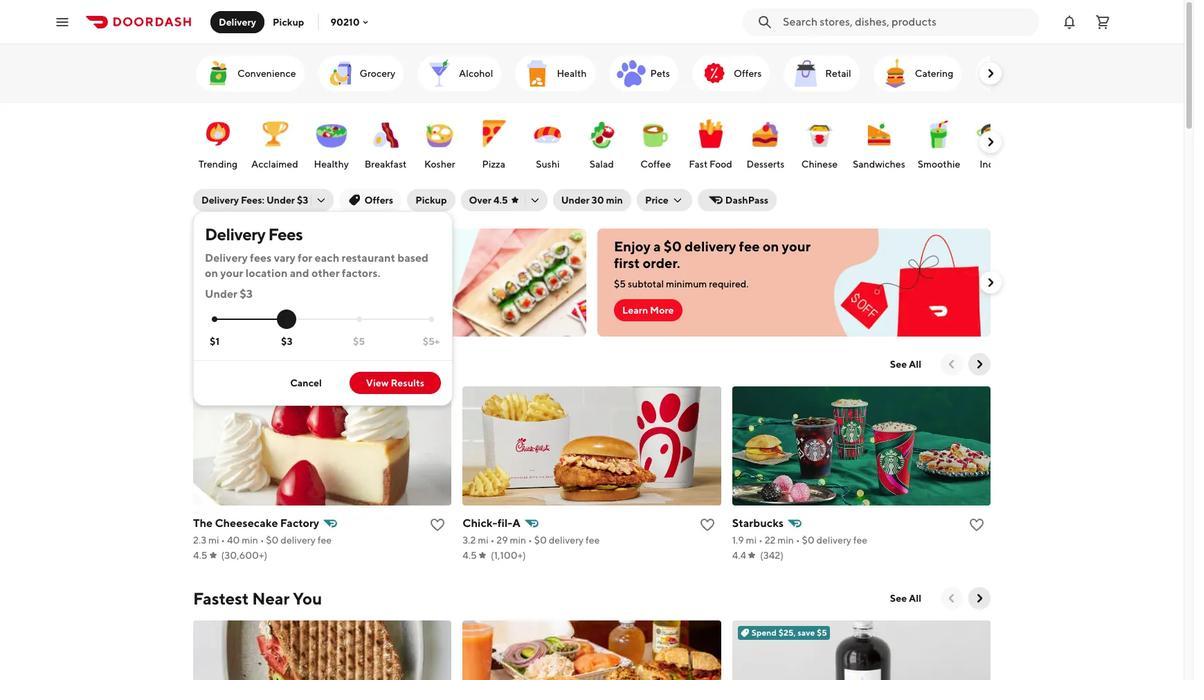 Task type: locate. For each thing, give the bounding box(es) containing it.
national favorites link
[[193, 353, 329, 375]]

delivery inside the enjoy a $0 delivery fee on your first order.
[[685, 238, 737, 254]]

0 horizontal spatial offers
[[365, 195, 393, 206]]

2 horizontal spatial $5
[[817, 627, 828, 638]]

1 horizontal spatial your
[[291, 238, 320, 254]]

1.9 mi • 22 min • $​0 delivery fee
[[732, 535, 868, 546]]

2 horizontal spatial 4.5
[[494, 195, 508, 206]]

0 horizontal spatial your
[[220, 267, 243, 280]]

delivery up up
[[205, 224, 265, 244]]

1 vertical spatial $5
[[353, 336, 365, 347]]

1 vertical spatial see all link
[[882, 587, 930, 609]]

pickup button
[[265, 11, 313, 33], [407, 189, 455, 211]]

all
[[909, 359, 922, 370], [909, 593, 922, 604]]

$5 left 'subtotal'
[[614, 278, 626, 289]]

over 4.5 button
[[461, 189, 548, 211]]

0 horizontal spatial first
[[323, 238, 348, 254]]

fast
[[689, 159, 708, 170]]

$​0 right 29
[[534, 535, 547, 546]]

on
[[763, 238, 779, 254], [276, 262, 287, 273], [205, 267, 218, 280]]

2 previous button of carousel image from the top
[[945, 591, 959, 605]]

0 horizontal spatial $5
[[353, 336, 365, 347]]

1 vertical spatial $3
[[240, 287, 253, 301]]

delivery for delivery fees
[[205, 224, 265, 244]]

health
[[557, 68, 587, 79]]

fastest
[[193, 589, 249, 608]]

catering link
[[874, 55, 962, 91]]

2 mi from the left
[[478, 535, 489, 546]]

$5 stars and over image
[[356, 317, 362, 322]]

mi for the
[[208, 535, 219, 546]]

1 vertical spatial for
[[276, 276, 288, 287]]

min up the (30,600+)
[[242, 535, 258, 546]]

pickup button down kosher at the left of the page
[[407, 189, 455, 211]]

1 horizontal spatial pickup button
[[407, 189, 455, 211]]

1 horizontal spatial $3
[[281, 336, 293, 347]]

offers
[[734, 68, 762, 79], [365, 195, 393, 206]]

• right 22
[[796, 535, 800, 546]]

first down enjoy
[[614, 255, 640, 271]]

0 vertical spatial for
[[298, 251, 313, 265]]

1 horizontal spatial 4.5
[[463, 550, 477, 561]]

notification bell image
[[1062, 14, 1078, 30]]

2.3 mi • 40 min • $​0 delivery fee
[[193, 535, 332, 546]]

for inside delivery fees vary for each restaurant based on your location and other factors.
[[298, 251, 313, 265]]

$5 right save
[[817, 627, 828, 638]]

results
[[391, 377, 425, 389]]

2 horizontal spatial your
[[782, 238, 811, 254]]

fee
[[739, 238, 760, 254], [318, 535, 332, 546], [586, 535, 600, 546], [854, 535, 868, 546]]

• left 22
[[759, 535, 763, 546]]

delivery up 40deal, at the top
[[205, 251, 248, 265]]

0 items, open order cart image
[[1095, 14, 1112, 30]]

1.9
[[732, 535, 744, 546]]

under inside button
[[561, 195, 590, 206]]

1 see all from the top
[[891, 359, 922, 370]]

a
[[513, 517, 521, 530]]

0 horizontal spatial on
[[205, 267, 218, 280]]

delivery for delivery
[[219, 16, 256, 27]]

1 horizontal spatial on
[[276, 262, 287, 273]]

required.
[[709, 278, 749, 289]]

fee inside the enjoy a $0 delivery fee on your first order.
[[739, 238, 760, 254]]

offers right offers image
[[734, 68, 762, 79]]

flowers image
[[982, 57, 1015, 90]]

see all link
[[882, 353, 930, 375], [882, 587, 930, 609]]

$3
[[297, 195, 308, 206], [240, 287, 253, 301], [281, 336, 293, 347]]

click to add this store to your saved list image left chick-
[[430, 517, 446, 533]]

0 horizontal spatial under
[[205, 287, 238, 301]]

0 horizontal spatial for
[[276, 276, 288, 287]]

see all link for national favorites
[[882, 353, 930, 375]]

$3 down 40deal, at the top
[[240, 287, 253, 301]]

up
[[233, 262, 244, 273]]

all for fastest near you
[[909, 593, 922, 604]]

1 see from the top
[[891, 359, 907, 370]]

4.5 down 3.2
[[463, 550, 477, 561]]

previous button of carousel image for fastest near you
[[945, 591, 959, 605]]

coffee
[[641, 159, 671, 170]]

$3 up fees
[[297, 195, 308, 206]]

2 click to add this store to your saved list image from the left
[[699, 517, 716, 533]]

with
[[341, 262, 361, 273]]

your
[[291, 238, 320, 254], [782, 238, 811, 254], [220, 267, 243, 280]]

2 see from the top
[[891, 593, 907, 604]]

0 vertical spatial all
[[909, 359, 922, 370]]

• down the cheesecake factory
[[260, 535, 264, 546]]

previous button of carousel image
[[945, 357, 959, 371], [945, 591, 959, 605]]

0 vertical spatial $5
[[614, 278, 626, 289]]

2 $​0 from the left
[[534, 535, 547, 546]]

under left 30
[[561, 195, 590, 206]]

grocery image
[[324, 57, 357, 90]]

40%
[[237, 238, 267, 254]]

see all for national favorites
[[891, 359, 922, 370]]

0 horizontal spatial click to add this store to your saved list image
[[430, 517, 446, 533]]

2 horizontal spatial $3
[[297, 195, 308, 206]]

delivery right the $0
[[685, 238, 737, 254]]

3.2 mi • 29 min • $​0 delivery fee
[[463, 535, 600, 546]]

the
[[193, 517, 213, 530]]

2 all from the top
[[909, 593, 922, 604]]

pickup right "delivery" button
[[273, 16, 304, 27]]

offers inside button
[[365, 195, 393, 206]]

1 horizontal spatial $​0
[[534, 535, 547, 546]]

on down dashpass
[[763, 238, 779, 254]]

order.
[[643, 255, 681, 271]]

valid
[[253, 276, 274, 287]]

1 horizontal spatial for
[[298, 251, 313, 265]]

2 see all link from the top
[[882, 587, 930, 609]]

delivery for delivery fees vary for each restaurant based on your location and other factors.
[[205, 251, 248, 265]]

orders up code
[[362, 238, 403, 254]]

$​0 down the cheesecake factory
[[266, 535, 279, 546]]

offers link
[[693, 55, 770, 91]]

2 horizontal spatial under
[[561, 195, 590, 206]]

save
[[210, 262, 231, 273]]

mi right 2.3
[[208, 535, 219, 546]]

your inside delivery fees vary for each restaurant based on your location and other factors.
[[220, 267, 243, 280]]

4.5 right over at the top of the page
[[494, 195, 508, 206]]

4.5 for chick-fil-a
[[463, 550, 477, 561]]

first left the 2
[[323, 238, 348, 254]]

4.5 down 2.3
[[193, 550, 207, 561]]

0 horizontal spatial $​0
[[266, 535, 279, 546]]

under down 40deal, at the top
[[205, 287, 238, 301]]

delivery inside delivery fees vary for each restaurant based on your location and other factors.
[[205, 251, 248, 265]]

on right the $10
[[276, 262, 287, 273]]

next button of carousel image
[[984, 135, 998, 149], [984, 276, 998, 289], [973, 357, 987, 371]]

more
[[650, 305, 674, 316]]

1 horizontal spatial mi
[[478, 535, 489, 546]]

cancel
[[290, 377, 322, 389]]

2 vertical spatial $5
[[817, 627, 828, 638]]

0 vertical spatial first
[[323, 238, 348, 254]]

delivery right 22
[[817, 535, 852, 546]]

min for the cheesecake factory
[[242, 535, 258, 546]]

location
[[246, 267, 288, 280]]

0 horizontal spatial pickup
[[273, 16, 304, 27]]

delivery down factory
[[281, 535, 316, 546]]

1 vertical spatial see all
[[891, 593, 922, 604]]

2 • from the left
[[260, 535, 264, 546]]

$5 for $5 subtotal minimum required.
[[614, 278, 626, 289]]

click to add this store to your saved list image for the cheesecake factory
[[430, 517, 446, 533]]

3 • from the left
[[491, 535, 495, 546]]

min right 22
[[778, 535, 794, 546]]

see for fastest near you
[[891, 593, 907, 604]]

$​0 for factory
[[266, 535, 279, 546]]

code
[[363, 262, 385, 273]]

pets
[[651, 68, 670, 79]]

subtotal
[[628, 278, 664, 289]]

mi right the 1.9
[[746, 535, 757, 546]]

salad
[[590, 159, 614, 170]]

convenience image
[[202, 57, 235, 90]]

4.5 for the cheesecake factory
[[193, 550, 207, 561]]

fee for starbucks
[[854, 535, 868, 546]]

delivery inside "delivery" button
[[219, 16, 256, 27]]

click to add this store to your saved list image left starbucks
[[699, 517, 716, 533]]

1 horizontal spatial first
[[614, 255, 640, 271]]

on inside delivery fees vary for each restaurant based on your location and other factors.
[[205, 267, 218, 280]]

get 40% off your first 2 orders
[[210, 238, 403, 254]]

starbucks
[[732, 517, 784, 530]]

mi right 3.2
[[478, 535, 489, 546]]

mi
[[208, 535, 219, 546], [478, 535, 489, 546], [746, 535, 757, 546]]

view results
[[366, 377, 425, 389]]

2 horizontal spatial mi
[[746, 535, 757, 546]]

min inside under 30 min button
[[606, 195, 623, 206]]

$5
[[614, 278, 626, 289], [353, 336, 365, 347], [817, 627, 828, 638]]

delivery for chick-fil-a
[[549, 535, 584, 546]]

3 $​0 from the left
[[802, 535, 815, 546]]

5 • from the left
[[759, 535, 763, 546]]

1 click to add this store to your saved list image from the left
[[430, 517, 446, 533]]

• left 40
[[221, 535, 225, 546]]

1 horizontal spatial click to add this store to your saved list image
[[699, 517, 716, 533]]

view results button
[[350, 372, 441, 394]]

next button of carousel image
[[984, 66, 998, 80], [973, 591, 987, 605]]

dashpass
[[726, 195, 769, 206]]

convenience link
[[196, 55, 304, 91]]

1 see all link from the top
[[882, 353, 930, 375]]

offers down breakfast
[[365, 195, 393, 206]]

delivery up convenience link
[[219, 16, 256, 27]]

• left 29
[[491, 535, 495, 546]]

grocery link
[[318, 55, 404, 91]]

delivery fees
[[205, 224, 303, 244]]

0 vertical spatial offers
[[734, 68, 762, 79]]

$​0 right 22
[[802, 535, 815, 546]]

see for national favorites
[[891, 359, 907, 370]]

Store search: begin typing to search for stores available on DoorDash text field
[[783, 14, 1031, 29]]

orders up 45
[[289, 262, 317, 273]]

on up under $3
[[205, 267, 218, 280]]

min right 29
[[510, 535, 526, 546]]

1 horizontal spatial $5
[[614, 278, 626, 289]]

40deal,
[[210, 276, 251, 287]]

(342)
[[760, 550, 784, 561]]

restaurant
[[342, 251, 395, 265]]

1 vertical spatial orders
[[289, 262, 317, 273]]

1 $​0 from the left
[[266, 535, 279, 546]]

0 vertical spatial previous button of carousel image
[[945, 357, 959, 371]]

2 horizontal spatial on
[[763, 238, 779, 254]]

click to add this store to your saved list image
[[430, 517, 446, 533], [699, 517, 716, 533]]

1 all from the top
[[909, 359, 922, 370]]

$3 up favorites
[[281, 336, 293, 347]]

2.3
[[193, 535, 206, 546]]

0 horizontal spatial orders
[[289, 262, 317, 273]]

pickup down kosher at the left of the page
[[416, 195, 447, 206]]

1 vertical spatial all
[[909, 593, 922, 604]]

1 mi from the left
[[208, 535, 219, 546]]

0 horizontal spatial mi
[[208, 535, 219, 546]]

0 vertical spatial see
[[891, 359, 907, 370]]

chinese
[[802, 159, 838, 170]]

1 horizontal spatial orders
[[362, 238, 403, 254]]

(30,600+)
[[221, 550, 267, 561]]

0 vertical spatial see all
[[891, 359, 922, 370]]

1 previous button of carousel image from the top
[[945, 357, 959, 371]]

$​0
[[266, 535, 279, 546], [534, 535, 547, 546], [802, 535, 815, 546]]

for left 45
[[276, 276, 288, 287]]

1 vertical spatial see
[[891, 593, 907, 604]]

health link
[[516, 55, 595, 91]]

1 horizontal spatial pickup
[[416, 195, 447, 206]]

acclaimed link
[[249, 110, 301, 174]]

min right 30
[[606, 195, 623, 206]]

6 • from the left
[[796, 535, 800, 546]]

2 horizontal spatial $​0
[[802, 535, 815, 546]]

2 see all from the top
[[891, 593, 922, 604]]

0 vertical spatial pickup
[[273, 16, 304, 27]]

1 vertical spatial first
[[614, 255, 640, 271]]

delivery left fees:
[[202, 195, 239, 206]]

0 horizontal spatial 4.5
[[193, 550, 207, 561]]

1 vertical spatial offers
[[365, 195, 393, 206]]

fees
[[250, 251, 272, 265]]

1 vertical spatial pickup button
[[407, 189, 455, 211]]

days
[[304, 276, 325, 287]]

pizza
[[482, 159, 506, 170]]

delivery right 29
[[549, 535, 584, 546]]

food
[[710, 159, 733, 170]]

retail link
[[784, 55, 860, 91]]

under right fees:
[[267, 195, 295, 206]]

1 horizontal spatial offers
[[734, 68, 762, 79]]

click to add this store to your saved list image
[[969, 517, 986, 533]]

0 vertical spatial pickup button
[[265, 11, 313, 33]]

pickup button up convenience
[[265, 11, 313, 33]]

1 vertical spatial pickup
[[416, 195, 447, 206]]

• right 29
[[528, 535, 532, 546]]

for up the and
[[298, 251, 313, 265]]

see all
[[891, 359, 922, 370], [891, 593, 922, 604]]

over 4.5
[[469, 195, 508, 206]]

$5 down $5 stars and over icon
[[353, 336, 365, 347]]

1 vertical spatial previous button of carousel image
[[945, 591, 959, 605]]

2 vertical spatial next button of carousel image
[[973, 357, 987, 371]]

$​0 for a
[[534, 535, 547, 546]]

first
[[323, 238, 348, 254], [614, 255, 640, 271]]

under
[[267, 195, 295, 206], [561, 195, 590, 206], [205, 287, 238, 301]]

delivery fees: under $3
[[202, 195, 308, 206]]

0 vertical spatial see all link
[[882, 353, 930, 375]]



Task type: describe. For each thing, give the bounding box(es) containing it.
trending
[[199, 159, 238, 170]]

click to add this store to your saved list image for chick-fil-a
[[699, 517, 716, 533]]

offers button
[[340, 189, 402, 211]]

0 vertical spatial orders
[[362, 238, 403, 254]]

favorites
[[262, 355, 329, 374]]

2
[[351, 238, 359, 254]]

min for chick-fil-a
[[510, 535, 526, 546]]

retail image
[[790, 57, 823, 90]]

0 horizontal spatial $3
[[240, 287, 253, 301]]

based
[[398, 251, 429, 265]]

$5 for $5
[[353, 336, 365, 347]]

chick-fil-a
[[463, 517, 521, 530]]

under for under 30 min
[[561, 195, 590, 206]]

4 • from the left
[[528, 535, 532, 546]]

fees
[[268, 224, 303, 244]]

1 vertical spatial next button of carousel image
[[973, 591, 987, 605]]

90210
[[331, 16, 360, 27]]

on inside 'save up to $10 on orders $15+ with code 40deal, valid for 45 days upon signup'
[[276, 262, 287, 273]]

near
[[252, 589, 290, 608]]

3 mi from the left
[[746, 535, 757, 546]]

trending link
[[195, 110, 242, 174]]

0 vertical spatial $3
[[297, 195, 308, 206]]

your inside the enjoy a $0 delivery fee on your first order.
[[782, 238, 811, 254]]

acclaimed
[[251, 159, 298, 170]]

mi for chick-
[[478, 535, 489, 546]]

45
[[290, 276, 302, 287]]

learn
[[623, 305, 648, 316]]

40
[[227, 535, 240, 546]]

signup
[[351, 276, 381, 287]]

on inside the enjoy a $0 delivery fee on your first order.
[[763, 238, 779, 254]]

orders inside 'save up to $10 on orders $15+ with code 40deal, valid for 45 days upon signup'
[[289, 262, 317, 273]]

enjoy a $0 delivery fee on your first order.
[[614, 238, 811, 271]]

first inside the enjoy a $0 delivery fee on your first order.
[[614, 255, 640, 271]]

learn more button
[[614, 299, 683, 321]]

breakfast
[[365, 159, 407, 170]]

2 vertical spatial $3
[[281, 336, 293, 347]]

pets link
[[609, 55, 679, 91]]

previous button of carousel image for national favorites
[[945, 357, 959, 371]]

offers image
[[698, 57, 731, 90]]

learn more
[[623, 305, 674, 316]]

min for starbucks
[[778, 535, 794, 546]]

factors.
[[342, 267, 381, 280]]

29
[[497, 535, 508, 546]]

kosher
[[425, 159, 455, 170]]

90210 button
[[331, 16, 371, 27]]

$5 subtotal minimum required.
[[614, 278, 749, 289]]

fastest near you link
[[193, 587, 322, 609]]

alcohol link
[[418, 55, 502, 91]]

all for national favorites
[[909, 359, 922, 370]]

to
[[246, 262, 256, 273]]

30
[[592, 195, 604, 206]]

smoothie
[[918, 159, 961, 170]]

delivery for delivery fees: under $3
[[202, 195, 239, 206]]

cheesecake
[[215, 517, 278, 530]]

a
[[654, 238, 661, 254]]

0 horizontal spatial pickup button
[[265, 11, 313, 33]]

(1,100+)
[[491, 550, 526, 561]]

under for under $3
[[205, 287, 238, 301]]

4.5 inside button
[[494, 195, 508, 206]]

0 vertical spatial next button of carousel image
[[984, 135, 998, 149]]

you
[[293, 589, 322, 608]]

alcohol image
[[423, 57, 456, 90]]

4.4
[[732, 550, 747, 561]]

0 vertical spatial next button of carousel image
[[984, 66, 998, 80]]

under 30 min
[[561, 195, 623, 206]]

22
[[765, 535, 776, 546]]

convenience
[[238, 68, 296, 79]]

off
[[270, 238, 288, 254]]

fee for the cheesecake factory
[[318, 535, 332, 546]]

health image
[[521, 57, 554, 90]]

3.2
[[463, 535, 476, 546]]

fees:
[[241, 195, 265, 206]]

other
[[312, 267, 340, 280]]

open menu image
[[54, 14, 71, 30]]

fee for chick-fil-a
[[586, 535, 600, 546]]

save up to $10 on orders $15+ with code 40deal, valid for 45 days upon signup
[[210, 262, 385, 287]]

fil-
[[498, 517, 513, 530]]

1 vertical spatial next button of carousel image
[[984, 276, 998, 289]]

enjoy
[[614, 238, 651, 254]]

spend $25, save $5
[[752, 627, 828, 638]]

under $3
[[205, 287, 253, 301]]

delivery fees vary for each restaurant based on your location and other factors.
[[205, 251, 429, 280]]

1 • from the left
[[221, 535, 225, 546]]

grocery
[[360, 68, 396, 79]]

healthy
[[314, 159, 349, 170]]

fastest near you
[[193, 589, 322, 608]]

delivery button
[[211, 11, 265, 33]]

pets image
[[615, 57, 648, 90]]

fast food
[[689, 159, 733, 170]]

vary
[[274, 251, 296, 265]]

price button
[[637, 189, 692, 211]]

1 horizontal spatial under
[[267, 195, 295, 206]]

$1 stars and over image
[[212, 317, 217, 322]]

minimum
[[666, 278, 707, 289]]

see all for fastest near you
[[891, 593, 922, 604]]

the cheesecake factory
[[193, 517, 319, 530]]

catering image
[[879, 57, 913, 90]]

chick-
[[463, 517, 498, 530]]

cancel button
[[274, 372, 339, 394]]

see all link for fastest near you
[[882, 587, 930, 609]]

retail
[[826, 68, 852, 79]]

and
[[290, 267, 309, 280]]

$15+
[[319, 262, 339, 273]]

under 30 min button
[[553, 189, 632, 211]]

indian
[[980, 159, 1008, 170]]

delivery for starbucks
[[817, 535, 852, 546]]

delivery for the cheesecake factory
[[281, 535, 316, 546]]

price
[[645, 195, 669, 206]]

$5+
[[423, 336, 440, 347]]

catering
[[915, 68, 954, 79]]

national favorites
[[193, 355, 329, 374]]

$5+ stars and over image
[[429, 317, 434, 322]]

$1
[[210, 336, 220, 347]]

for inside 'save up to $10 on orders $15+ with code 40deal, valid for 45 days upon signup'
[[276, 276, 288, 287]]

dashpass button
[[698, 189, 777, 211]]

save
[[798, 627, 816, 638]]



Task type: vqa. For each thing, say whether or not it's contained in the screenshot.


